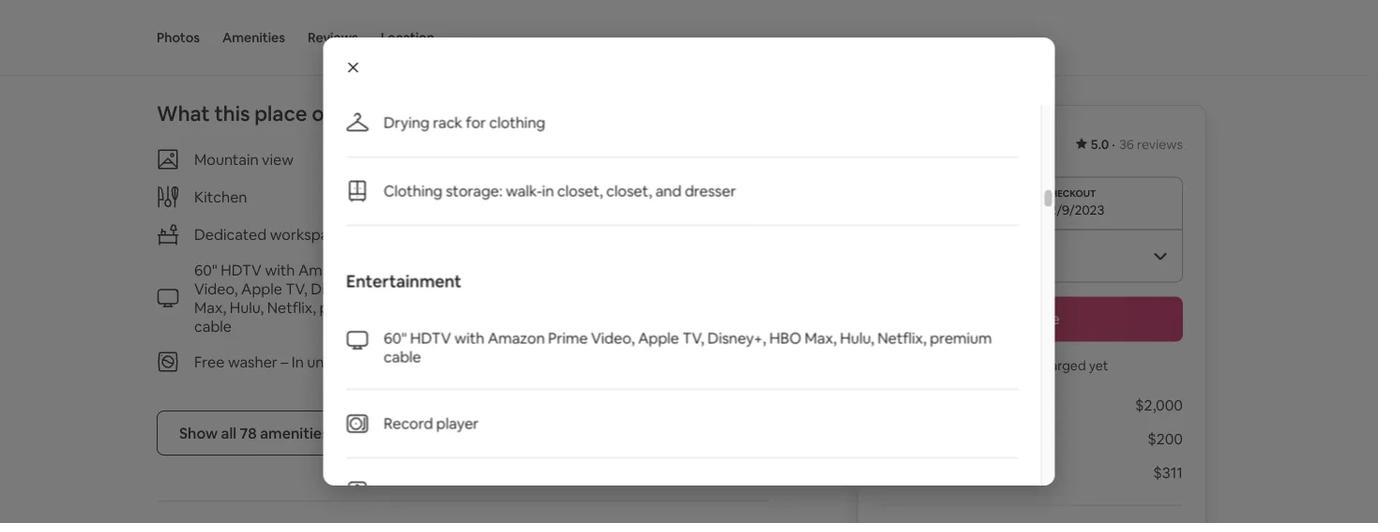 Task type: vqa. For each thing, say whether or not it's contained in the screenshot.
Apple
yes



Task type: describe. For each thing, give the bounding box(es) containing it.
washer
[[228, 352, 278, 372]]

show
[[179, 424, 218, 443]]

5.0
[[1091, 136, 1110, 153]]

0 horizontal spatial disney+,
[[311, 279, 370, 298]]

on for cameras
[[631, 352, 648, 372]]

won't
[[981, 357, 1015, 374]]

record player
[[383, 414, 478, 434]]

hbo inside 60" hdtv with amazon prime video, apple tv, disney+, hbo max, hulu, netflix, premium cable
[[769, 329, 801, 348]]

disney+, inside 60" hdtv with amazon prime video, apple tv, disney+, hbo max, hulu, netflix, premium cable
[[707, 329, 766, 348]]

mountain
[[194, 150, 259, 169]]

0 vertical spatial netflix,
[[267, 298, 316, 317]]

lake
[[508, 150, 540, 169]]

free parking on premises
[[508, 225, 681, 244]]

0 vertical spatial with
[[265, 260, 295, 280]]

you
[[955, 357, 978, 374]]

amenities
[[222, 29, 285, 46]]

$311
[[1153, 464, 1183, 483]]

parking
[[542, 225, 594, 244]]

access
[[544, 150, 591, 169]]

dedicated workspace
[[194, 225, 345, 244]]

·
[[1112, 136, 1116, 153]]

with inside 60" hdtv with amazon prime video, apple tv, disney+, hbo max, hulu, netflix, premium cable
[[454, 329, 484, 348]]

0 horizontal spatial video,
[[194, 279, 238, 298]]

security
[[508, 352, 565, 372]]

$400
[[881, 129, 931, 155]]

and
[[655, 182, 681, 201]]

system
[[546, 483, 595, 502]]

hulu, inside 60" hdtv with amazon prime video, apple tv, disney+, hbo max, hulu, netflix, premium cable
[[840, 329, 874, 348]]

sonos bluetooth sound system
[[383, 483, 595, 502]]

kitchen
[[194, 187, 247, 206]]

0 horizontal spatial max,
[[194, 298, 226, 317]]

$2,000
[[1136, 396, 1183, 415]]

wifi
[[508, 187, 536, 206]]

reserve
[[1004, 310, 1060, 329]]

reviews button
[[308, 0, 358, 75]]

mountain view
[[194, 150, 294, 169]]

location
[[381, 29, 435, 46]]

what this place offers
[[157, 100, 369, 127]]

0 horizontal spatial amazon
[[298, 260, 355, 280]]

security cameras on property
[[508, 352, 713, 372]]

record
[[383, 414, 433, 434]]

offers
[[312, 100, 369, 127]]

1 closet, from the left
[[557, 182, 603, 201]]

amazon inside 60" hdtv with amazon prime video, apple tv, disney+, hbo max, hulu, netflix, premium cable
[[487, 329, 545, 348]]

tv, inside 60" hdtv with amazon prime video, apple tv, disney+, hbo max, hulu, netflix, premium cable
[[682, 329, 704, 348]]

workspace
[[270, 225, 345, 244]]

clothing storage: walk-in closet, closet, and dresser
[[383, 182, 736, 201]]

5.0 · 36 reviews
[[1091, 136, 1183, 153]]

78
[[240, 424, 257, 443]]

reviews
[[1137, 136, 1183, 153]]

in
[[292, 352, 304, 372]]

0 vertical spatial 60"
[[194, 260, 218, 280]]

all
[[221, 424, 237, 443]]

premium inside 60" hdtv with amazon prime video, apple tv, disney+, hbo max, hulu, netflix, premium cable
[[930, 329, 992, 348]]

free for free parking on premises
[[508, 225, 539, 244]]

amenities
[[260, 424, 329, 443]]



Task type: locate. For each thing, give the bounding box(es) containing it.
video, down dedicated
[[194, 279, 238, 298]]

location button
[[381, 0, 435, 75]]

1 vertical spatial disney+,
[[707, 329, 766, 348]]

0 horizontal spatial hulu,
[[230, 298, 264, 317]]

1 horizontal spatial amazon
[[487, 329, 545, 348]]

amazon
[[298, 260, 355, 280], [487, 329, 545, 348]]

prime
[[359, 260, 398, 280], [548, 329, 588, 348]]

1 horizontal spatial with
[[454, 329, 484, 348]]

bluetooth
[[429, 483, 497, 502]]

1 vertical spatial amazon
[[487, 329, 545, 348]]

photos button
[[157, 0, 200, 75]]

0 horizontal spatial hbo
[[373, 279, 405, 298]]

prime down clothing
[[359, 260, 398, 280]]

amazon up security
[[487, 329, 545, 348]]

1 horizontal spatial cable
[[383, 348, 421, 367]]

rack
[[433, 113, 462, 132]]

1 vertical spatial max,
[[804, 329, 837, 348]]

apple up property
[[638, 329, 679, 348]]

disney+, up property
[[707, 329, 766, 348]]

1 horizontal spatial closet,
[[606, 182, 652, 201]]

closet, right in
[[557, 182, 603, 201]]

12/9/2023
[[1044, 201, 1105, 218]]

max,
[[194, 298, 226, 317], [804, 329, 837, 348]]

premium up you
[[930, 329, 992, 348]]

1 horizontal spatial max,
[[804, 329, 837, 348]]

place
[[254, 100, 307, 127]]

lake access
[[508, 150, 591, 169]]

tv,
[[286, 279, 308, 298], [682, 329, 704, 348]]

unit
[[307, 352, 334, 372]]

1 vertical spatial hbo
[[769, 329, 801, 348]]

cable up record on the bottom left of the page
[[383, 348, 421, 367]]

clothing
[[489, 113, 545, 132]]

0 vertical spatial cable
[[194, 317, 232, 336]]

netflix,
[[267, 298, 316, 317], [877, 329, 927, 348]]

0 vertical spatial tv,
[[286, 279, 308, 298]]

cameras
[[568, 352, 627, 372]]

0 vertical spatial on
[[597, 225, 615, 244]]

0 horizontal spatial on
[[597, 225, 615, 244]]

0 vertical spatial apple
[[241, 279, 282, 298]]

0 vertical spatial max,
[[194, 298, 226, 317]]

with down 'dedicated workspace'
[[265, 260, 295, 280]]

hdtv inside 60" hdtv with amazon prime video, apple tv, disney+, hbo max, hulu, netflix, premium cable
[[410, 329, 451, 348]]

60" down entertainment
[[383, 329, 407, 348]]

on for parking
[[597, 225, 615, 244]]

0 vertical spatial premium
[[320, 298, 382, 317]]

this
[[214, 100, 250, 127]]

1 horizontal spatial 60"
[[383, 329, 407, 348]]

sound
[[500, 483, 542, 502]]

hbo
[[373, 279, 405, 298], [769, 329, 801, 348]]

be
[[1017, 357, 1033, 374]]

0 vertical spatial hulu,
[[230, 298, 264, 317]]

1 vertical spatial with
[[454, 329, 484, 348]]

tv, down workspace
[[286, 279, 308, 298]]

1 vertical spatial cable
[[383, 348, 421, 367]]

0 horizontal spatial free
[[194, 352, 225, 372]]

hdtv
[[221, 260, 262, 280], [410, 329, 451, 348]]

0 vertical spatial amazon
[[298, 260, 355, 280]]

premium down entertainment
[[320, 298, 382, 317]]

walk-
[[506, 182, 542, 201]]

1 horizontal spatial disney+,
[[707, 329, 766, 348]]

1 vertical spatial apple
[[638, 329, 679, 348]]

0 horizontal spatial hdtv
[[221, 260, 262, 280]]

yet
[[1089, 357, 1109, 374]]

premises
[[618, 225, 681, 244]]

in
[[542, 182, 554, 201]]

player
[[436, 414, 478, 434]]

reserve button
[[881, 297, 1183, 342]]

0 horizontal spatial with
[[265, 260, 295, 280]]

apple down 'dedicated workspace'
[[241, 279, 282, 298]]

disney+, down workspace
[[311, 279, 370, 298]]

1 horizontal spatial hdtv
[[410, 329, 451, 348]]

reviews
[[308, 29, 358, 46]]

0 vertical spatial prime
[[359, 260, 398, 280]]

what
[[157, 100, 210, 127]]

charged
[[1036, 357, 1086, 374]]

premium
[[320, 298, 382, 317], [930, 329, 992, 348]]

free
[[508, 225, 539, 244], [194, 352, 225, 372]]

free left washer
[[194, 352, 225, 372]]

closet, left and
[[606, 182, 652, 201]]

0 vertical spatial hdtv
[[221, 260, 262, 280]]

drying
[[383, 113, 429, 132]]

property
[[651, 352, 713, 372]]

1 horizontal spatial on
[[631, 352, 648, 372]]

entertainment
[[346, 270, 461, 292]]

free washer – in unit
[[194, 352, 334, 372]]

photos
[[157, 29, 200, 46]]

1 vertical spatial netflix,
[[877, 329, 927, 348]]

what this place offers dialog
[[323, 0, 1055, 524]]

0 vertical spatial disney+,
[[311, 279, 370, 298]]

60" hdtv with amazon prime video, apple tv, disney+, hbo max, hulu, netflix, premium cable inside what this place offers "dialog"
[[383, 329, 992, 367]]

amazon down workspace
[[298, 260, 355, 280]]

hulu,
[[230, 298, 264, 317], [840, 329, 874, 348]]

1 horizontal spatial hulu,
[[840, 329, 874, 348]]

sonos
[[383, 483, 425, 502]]

max, inside 60" hdtv with amazon prime video, apple tv, disney+, hbo max, hulu, netflix, premium cable
[[804, 329, 837, 348]]

36
[[1119, 136, 1135, 153]]

tv, up property
[[682, 329, 704, 348]]

0 horizontal spatial tv,
[[286, 279, 308, 298]]

on right 'cameras'
[[631, 352, 648, 372]]

on right parking
[[597, 225, 615, 244]]

1 vertical spatial free
[[194, 352, 225, 372]]

0 horizontal spatial apple
[[241, 279, 282, 298]]

on
[[597, 225, 615, 244], [631, 352, 648, 372]]

1 horizontal spatial apple
[[638, 329, 679, 348]]

60" hdtv with amazon prime video, apple tv, disney+, hbo max, hulu, netflix, premium cable
[[194, 260, 405, 336], [383, 329, 992, 367]]

1 horizontal spatial hbo
[[769, 329, 801, 348]]

0 horizontal spatial netflix,
[[267, 298, 316, 317]]

with
[[265, 260, 295, 280], [454, 329, 484, 348]]

show all 78 amenities
[[179, 424, 329, 443]]

1 horizontal spatial tv,
[[682, 329, 704, 348]]

0 vertical spatial free
[[508, 225, 539, 244]]

apple
[[241, 279, 282, 298], [638, 329, 679, 348]]

closet,
[[557, 182, 603, 201], [606, 182, 652, 201]]

1 vertical spatial video,
[[591, 329, 634, 348]]

–
[[281, 352, 288, 372]]

video, up security cameras on property
[[591, 329, 634, 348]]

free for free washer – in unit
[[194, 352, 225, 372]]

1 vertical spatial hulu,
[[840, 329, 874, 348]]

drying rack for clothing
[[383, 113, 545, 132]]

prime up 'cameras'
[[548, 329, 588, 348]]

1 horizontal spatial free
[[508, 225, 539, 244]]

cable inside 60" hdtv with amazon prime video, apple tv, disney+, hbo max, hulu, netflix, premium cable
[[383, 348, 421, 367]]

netflix, inside 60" hdtv with amazon prime video, apple tv, disney+, hbo max, hulu, netflix, premium cable
[[877, 329, 927, 348]]

60" inside 60" hdtv with amazon prime video, apple tv, disney+, hbo max, hulu, netflix, premium cable
[[383, 329, 407, 348]]

show all 78 amenities button
[[157, 411, 352, 456]]

60" down dedicated
[[194, 260, 218, 280]]

1 vertical spatial on
[[631, 352, 648, 372]]

1 horizontal spatial premium
[[930, 329, 992, 348]]

disney+,
[[311, 279, 370, 298], [707, 329, 766, 348]]

amenities button
[[222, 0, 285, 75]]

storage:
[[445, 182, 502, 201]]

0 vertical spatial video,
[[194, 279, 238, 298]]

prime inside 60" hdtv with amazon prime video, apple tv, disney+, hbo max, hulu, netflix, premium cable
[[548, 329, 588, 348]]

0 horizontal spatial closet,
[[557, 182, 603, 201]]

1 horizontal spatial netflix,
[[877, 329, 927, 348]]

1 horizontal spatial video,
[[591, 329, 634, 348]]

clothing
[[383, 182, 442, 201]]

you won't be charged yet
[[955, 357, 1109, 374]]

0 horizontal spatial cable
[[194, 317, 232, 336]]

1 vertical spatial premium
[[930, 329, 992, 348]]

free down wifi
[[508, 225, 539, 244]]

1 vertical spatial prime
[[548, 329, 588, 348]]

hdtv down dedicated
[[221, 260, 262, 280]]

cable
[[194, 317, 232, 336], [383, 348, 421, 367]]

0 horizontal spatial premium
[[320, 298, 382, 317]]

dresser
[[684, 182, 736, 201]]

video,
[[194, 279, 238, 298], [591, 329, 634, 348]]

0 horizontal spatial prime
[[359, 260, 398, 280]]

dedicated
[[194, 225, 267, 244]]

0 vertical spatial hbo
[[373, 279, 405, 298]]

with up player
[[454, 329, 484, 348]]

$200
[[1148, 430, 1183, 449]]

1 vertical spatial 60"
[[383, 329, 407, 348]]

1 vertical spatial hdtv
[[410, 329, 451, 348]]

for
[[466, 113, 486, 132]]

video, inside 60" hdtv with amazon prime video, apple tv, disney+, hbo max, hulu, netflix, premium cable
[[591, 329, 634, 348]]

1 horizontal spatial prime
[[548, 329, 588, 348]]

apple inside 60" hdtv with amazon prime video, apple tv, disney+, hbo max, hulu, netflix, premium cable
[[638, 329, 679, 348]]

hdtv down entertainment
[[410, 329, 451, 348]]

1 vertical spatial tv,
[[682, 329, 704, 348]]

60"
[[194, 260, 218, 280], [383, 329, 407, 348]]

cable up washer
[[194, 317, 232, 336]]

view
[[262, 150, 294, 169]]

0 horizontal spatial 60"
[[194, 260, 218, 280]]

12/9/2023 button
[[881, 177, 1183, 229]]

2 closet, from the left
[[606, 182, 652, 201]]



